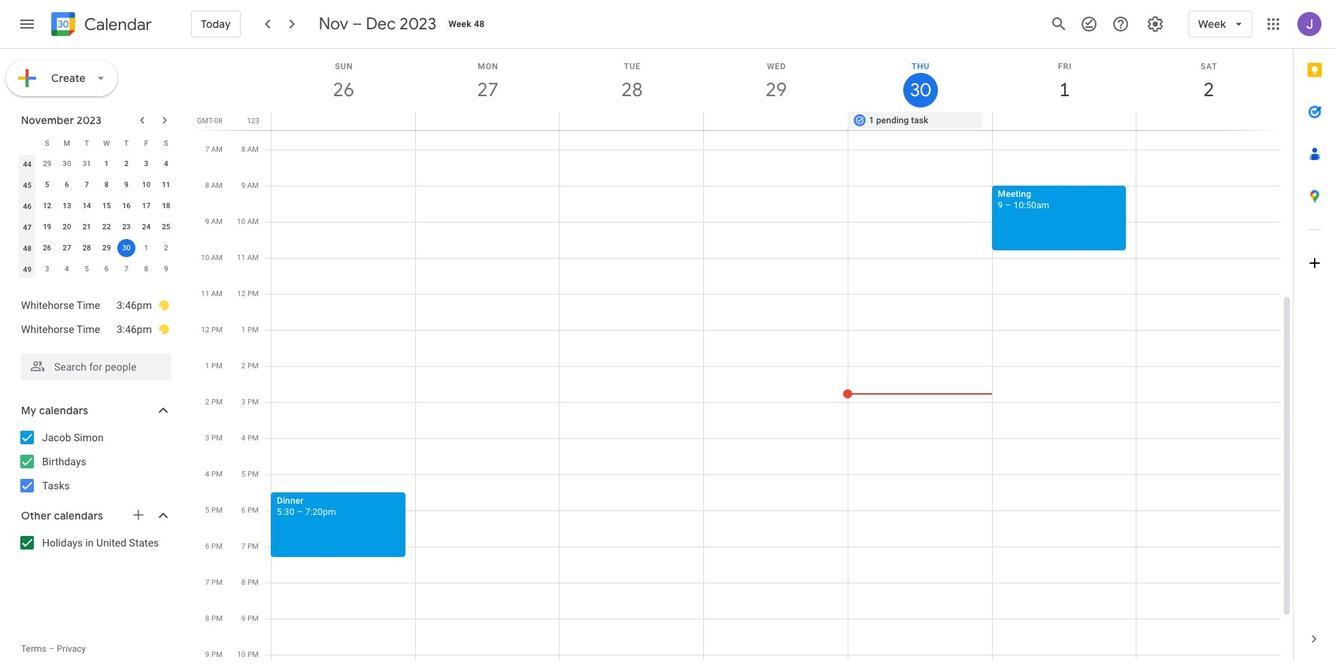 Task type: describe. For each thing, give the bounding box(es) containing it.
meeting 9 – 10:50am
[[998, 189, 1050, 211]]

dec
[[366, 14, 396, 35]]

30, today element
[[117, 239, 135, 257]]

44
[[23, 160, 32, 168]]

terms – privacy
[[21, 644, 86, 655]]

0 horizontal spatial 8 am
[[205, 181, 223, 190]]

17
[[142, 202, 151, 210]]

0 horizontal spatial 9 am
[[205, 217, 223, 226]]

5:30
[[277, 507, 295, 518]]

december 1 element
[[137, 239, 155, 257]]

tue 28
[[621, 62, 642, 102]]

31
[[82, 160, 91, 168]]

5 cell from the left
[[992, 112, 1137, 130]]

nov – dec 2023
[[319, 14, 437, 35]]

4 cell from the left
[[704, 112, 848, 130]]

november 2023 grid
[[14, 132, 176, 280]]

list containing whitehorse time
[[6, 287, 184, 348]]

1 horizontal spatial 2 pm
[[241, 362, 259, 370]]

15 element
[[98, 197, 116, 215]]

mon 27
[[476, 62, 499, 102]]

1 pending task
[[869, 115, 929, 126]]

49
[[23, 265, 32, 274]]

21
[[82, 223, 91, 231]]

meeting
[[998, 189, 1032, 199]]

task
[[911, 115, 929, 126]]

47
[[23, 223, 32, 231]]

gmt-
[[197, 117, 214, 125]]

27 inside row
[[63, 244, 71, 252]]

december 8 element
[[137, 260, 155, 278]]

1 horizontal spatial 11
[[201, 290, 209, 298]]

20 element
[[58, 218, 76, 236]]

20
[[63, 223, 71, 231]]

other
[[21, 509, 51, 523]]

other calendars button
[[3, 504, 187, 528]]

19 element
[[38, 218, 56, 236]]

1 vertical spatial 3 pm
[[205, 434, 223, 442]]

row group inside "november 2023" grid
[[17, 153, 176, 280]]

holidays
[[42, 537, 83, 549]]

29 link
[[759, 73, 794, 108]]

december 9 element
[[157, 260, 175, 278]]

dinner 5:30 – 7:20pm
[[277, 496, 336, 518]]

0 vertical spatial 10 am
[[237, 217, 259, 226]]

jacob simon
[[42, 432, 104, 444]]

12 element
[[38, 197, 56, 215]]

terms link
[[21, 644, 46, 655]]

25 element
[[157, 218, 175, 236]]

2 whitehorse time from the top
[[21, 324, 100, 336]]

0 vertical spatial 9 pm
[[241, 615, 259, 623]]

2 time from the top
[[77, 324, 100, 336]]

f
[[144, 139, 148, 147]]

1 time from the top
[[77, 299, 100, 312]]

1 vertical spatial 11 am
[[201, 290, 223, 298]]

pending
[[877, 115, 909, 126]]

week button
[[1189, 6, 1253, 42]]

24
[[142, 223, 151, 231]]

m
[[64, 139, 70, 147]]

30 cell
[[117, 238, 136, 259]]

grid containing 26
[[193, 49, 1293, 661]]

1 horizontal spatial 11 am
[[237, 254, 259, 262]]

10:50am
[[1014, 200, 1050, 211]]

create
[[51, 71, 86, 85]]

week 48
[[449, 19, 485, 29]]

birthdays
[[42, 456, 86, 468]]

november
[[21, 114, 74, 127]]

30 for "30, today" element
[[122, 244, 131, 252]]

my
[[21, 404, 36, 418]]

19
[[43, 223, 51, 231]]

december 4 element
[[58, 260, 76, 278]]

1 inside fri 1
[[1059, 78, 1069, 102]]

calendars for my calendars
[[39, 404, 88, 418]]

row containing 19
[[17, 217, 176, 238]]

other calendars
[[21, 509, 103, 523]]

1 cell from the left
[[272, 112, 416, 130]]

28 link
[[615, 73, 650, 108]]

privacy
[[57, 644, 86, 655]]

29 element
[[98, 239, 116, 257]]

29 for 29 element
[[102, 244, 111, 252]]

1 horizontal spatial 28
[[621, 78, 642, 102]]

0 horizontal spatial 12 pm
[[201, 326, 223, 334]]

– right terms
[[49, 644, 55, 655]]

jacob
[[42, 432, 71, 444]]

column header inside "november 2023" grid
[[17, 132, 37, 153]]

0 vertical spatial 2023
[[400, 14, 437, 35]]

1 vertical spatial 1 pm
[[205, 362, 223, 370]]

17 element
[[137, 197, 155, 215]]

18
[[162, 202, 170, 210]]

december 3 element
[[38, 260, 56, 278]]

7 inside december 7 element
[[124, 265, 129, 273]]

november 2023
[[21, 114, 102, 127]]

45
[[23, 181, 32, 189]]

1 s from the left
[[45, 139, 49, 147]]

fri 1
[[1058, 62, 1072, 102]]

main drawer image
[[18, 15, 36, 33]]

0 horizontal spatial 2023
[[77, 114, 102, 127]]

1 vertical spatial 2 pm
[[205, 398, 223, 406]]

11 inside "november 2023" grid
[[162, 181, 170, 189]]

46
[[23, 202, 32, 210]]

15
[[102, 202, 111, 210]]

2 s from the left
[[164, 139, 168, 147]]

2 link
[[1192, 73, 1227, 108]]

08
[[214, 117, 223, 125]]

7 am
[[205, 145, 223, 153]]

sun 26
[[332, 62, 354, 102]]

week for week 48
[[449, 19, 472, 29]]

sun
[[335, 62, 353, 71]]

1 list item from the top
[[21, 293, 170, 318]]

7:20pm
[[305, 507, 336, 518]]

3 cell from the left
[[560, 112, 704, 130]]

29 for october 29 element
[[43, 160, 51, 168]]

calendar heading
[[81, 14, 152, 35]]

holidays in united states
[[42, 537, 159, 549]]

27 link
[[471, 73, 505, 108]]

28 inside "november 2023" grid
[[82, 244, 91, 252]]

27 element
[[58, 239, 76, 257]]

december 5 element
[[78, 260, 96, 278]]

october 31 element
[[78, 155, 96, 173]]

30 for october 30 element
[[63, 160, 71, 168]]

fri
[[1058, 62, 1072, 71]]

1 horizontal spatial 48
[[474, 19, 485, 29]]

1 horizontal spatial 12
[[201, 326, 210, 334]]

1 horizontal spatial 12 pm
[[237, 290, 259, 298]]

mon
[[478, 62, 499, 71]]

my calendars list
[[3, 426, 187, 498]]

wed
[[767, 62, 786, 71]]

sat
[[1201, 62, 1218, 71]]

united
[[96, 537, 127, 549]]

1 vertical spatial 6 pm
[[205, 543, 223, 551]]

14
[[82, 202, 91, 210]]

1 horizontal spatial 26
[[332, 78, 354, 102]]

3:46pm for 2nd list item from the bottom
[[117, 299, 152, 312]]

22
[[102, 223, 111, 231]]

29 inside 'wed 29'
[[765, 78, 786, 102]]

1 pending task button
[[848, 112, 983, 129]]

0 vertical spatial 8 am
[[241, 145, 259, 153]]

sat 2
[[1201, 62, 1218, 102]]

26 element
[[38, 239, 56, 257]]

0 horizontal spatial 5 pm
[[205, 506, 223, 515]]



Task type: locate. For each thing, give the bounding box(es) containing it.
0 horizontal spatial 1 pm
[[205, 362, 223, 370]]

row containing 12
[[17, 196, 176, 217]]

cell down 26 link
[[272, 112, 416, 130]]

calendar
[[84, 14, 152, 35]]

0 horizontal spatial 9 pm
[[205, 651, 223, 659]]

calendars for other calendars
[[54, 509, 103, 523]]

row containing 5
[[17, 175, 176, 196]]

2 vertical spatial 30
[[122, 244, 131, 252]]

1 t from the left
[[84, 139, 89, 147]]

16 element
[[117, 197, 135, 215]]

0 horizontal spatial 29
[[43, 160, 51, 168]]

0 vertical spatial 28
[[621, 78, 642, 102]]

30 left december 1 element
[[122, 244, 131, 252]]

1 horizontal spatial 8 am
[[241, 145, 259, 153]]

row group containing 29
[[17, 153, 176, 280]]

4 pm
[[241, 434, 259, 442], [205, 470, 223, 479]]

1 horizontal spatial 9 pm
[[241, 615, 259, 623]]

26 link
[[326, 73, 361, 108]]

0 horizontal spatial 3 pm
[[205, 434, 223, 442]]

29 left october 30 element
[[43, 160, 51, 168]]

t
[[84, 139, 89, 147], [124, 139, 129, 147]]

tasks
[[42, 480, 70, 492]]

1 horizontal spatial 2023
[[400, 14, 437, 35]]

week inside 'dropdown button'
[[1199, 17, 1226, 31]]

2023
[[400, 14, 437, 35], [77, 114, 102, 127]]

whitehorse time up the search for people text field
[[21, 324, 100, 336]]

6 right states
[[205, 543, 210, 551]]

cell down 27 link
[[416, 112, 560, 130]]

1 horizontal spatial 7 pm
[[241, 543, 259, 551]]

1 inside december 1 element
[[144, 244, 148, 252]]

december 6 element
[[98, 260, 116, 278]]

4 row from the top
[[17, 196, 176, 217]]

december 7 element
[[117, 260, 135, 278]]

december 2 element
[[157, 239, 175, 257]]

privacy link
[[57, 644, 86, 655]]

1 horizontal spatial 8 pm
[[241, 579, 259, 587]]

3
[[144, 160, 148, 168], [45, 265, 49, 273], [241, 398, 246, 406], [205, 434, 210, 442]]

2 3:46pm from the top
[[117, 324, 152, 336]]

2 cell from the left
[[416, 112, 560, 130]]

0 vertical spatial 3 pm
[[241, 398, 259, 406]]

tab list
[[1294, 49, 1336, 619]]

states
[[129, 537, 159, 549]]

48 left 26 element
[[23, 244, 32, 252]]

week up sat
[[1199, 17, 1226, 31]]

27
[[476, 78, 498, 102], [63, 244, 71, 252]]

8 am
[[241, 145, 259, 153], [205, 181, 223, 190]]

27 left 28 element
[[63, 244, 71, 252]]

1 vertical spatial 12 pm
[[201, 326, 223, 334]]

dinner
[[277, 496, 304, 506]]

6 left 5:30
[[241, 506, 246, 515]]

29
[[765, 78, 786, 102], [43, 160, 51, 168], [102, 244, 111, 252]]

0 vertical spatial 26
[[332, 78, 354, 102]]

calendars inside my calendars dropdown button
[[39, 404, 88, 418]]

1 link
[[1048, 73, 1082, 108]]

wed 29
[[765, 62, 786, 102]]

6 pm left 5:30
[[241, 506, 259, 515]]

1 horizontal spatial s
[[164, 139, 168, 147]]

6 right december 5 element
[[104, 265, 109, 273]]

8 pm
[[241, 579, 259, 587], [205, 615, 223, 623]]

– inside dinner 5:30 – 7:20pm
[[297, 507, 303, 518]]

row containing 26
[[17, 238, 176, 259]]

0 vertical spatial 11
[[162, 181, 170, 189]]

1 vertical spatial 28
[[82, 244, 91, 252]]

13
[[63, 202, 71, 210]]

1 vertical spatial 3:46pm
[[117, 324, 152, 336]]

1 horizontal spatial 6 pm
[[241, 506, 259, 515]]

28 left 29 element
[[82, 244, 91, 252]]

1 horizontal spatial week
[[1199, 17, 1226, 31]]

8 am down 123 at the left top
[[241, 145, 259, 153]]

1 whitehorse from the top
[[21, 299, 74, 312]]

– right 5:30
[[297, 507, 303, 518]]

s
[[45, 139, 49, 147], [164, 139, 168, 147]]

cell down 29 link
[[704, 112, 848, 130]]

13 element
[[58, 197, 76, 215]]

12
[[43, 202, 51, 210], [237, 290, 246, 298], [201, 326, 210, 334]]

gmt-08
[[197, 117, 223, 125]]

0 horizontal spatial 10 am
[[201, 254, 223, 262]]

2 vertical spatial 29
[[102, 244, 111, 252]]

11 element
[[157, 176, 175, 194]]

9 pm
[[241, 615, 259, 623], [205, 651, 223, 659]]

28
[[621, 78, 642, 102], [82, 244, 91, 252]]

0 vertical spatial 1 pm
[[241, 326, 259, 334]]

0 horizontal spatial 11
[[162, 181, 170, 189]]

6
[[65, 181, 69, 189], [104, 265, 109, 273], [241, 506, 246, 515], [205, 543, 210, 551]]

list item
[[21, 293, 170, 318], [21, 318, 170, 342]]

whitehorse
[[21, 299, 74, 312], [21, 324, 74, 336]]

0 vertical spatial 4 pm
[[241, 434, 259, 442]]

2 horizontal spatial 29
[[765, 78, 786, 102]]

thu
[[912, 62, 930, 71]]

2 whitehorse from the top
[[21, 324, 74, 336]]

2
[[1203, 78, 1214, 102], [124, 160, 129, 168], [164, 244, 168, 252], [241, 362, 246, 370], [205, 398, 210, 406]]

48
[[474, 19, 485, 29], [23, 244, 32, 252]]

None search field
[[0, 348, 187, 381]]

5 row from the top
[[17, 217, 176, 238]]

2 vertical spatial 11
[[201, 290, 209, 298]]

week for week
[[1199, 17, 1226, 31]]

14 element
[[78, 197, 96, 215]]

0 vertical spatial 30
[[910, 78, 930, 102]]

cell down "28" link
[[560, 112, 704, 130]]

2 list item from the top
[[21, 318, 170, 342]]

9 am down 123 at the left top
[[241, 181, 259, 190]]

1 horizontal spatial 10 am
[[237, 217, 259, 226]]

whitehorse time down december 4 element
[[21, 299, 100, 312]]

s right f
[[164, 139, 168, 147]]

6 row from the top
[[17, 238, 176, 259]]

Search for people text field
[[30, 354, 163, 381]]

1 vertical spatial 12
[[237, 290, 246, 298]]

16
[[122, 202, 131, 210]]

in
[[85, 537, 94, 549]]

9 am
[[241, 181, 259, 190], [205, 217, 223, 226]]

9 pm left the 10 pm
[[205, 651, 223, 659]]

row group
[[17, 153, 176, 280]]

0 horizontal spatial 2 pm
[[205, 398, 223, 406]]

10 pm
[[237, 651, 259, 659]]

1 horizontal spatial 3 pm
[[241, 398, 259, 406]]

pm
[[248, 290, 259, 298], [211, 326, 223, 334], [248, 326, 259, 334], [211, 362, 223, 370], [248, 362, 259, 370], [211, 398, 223, 406], [248, 398, 259, 406], [211, 434, 223, 442], [248, 434, 259, 442], [211, 470, 223, 479], [248, 470, 259, 479], [211, 506, 223, 515], [248, 506, 259, 515], [211, 543, 223, 551], [248, 543, 259, 551], [211, 579, 223, 587], [248, 579, 259, 587], [211, 615, 223, 623], [248, 615, 259, 623], [211, 651, 223, 659], [248, 651, 259, 659]]

29 left "30, today" element
[[102, 244, 111, 252]]

2023 right november
[[77, 114, 102, 127]]

1 horizontal spatial t
[[124, 139, 129, 147]]

thu 30
[[910, 62, 930, 102]]

30
[[910, 78, 930, 102], [63, 160, 71, 168], [122, 244, 131, 252]]

1 vertical spatial time
[[77, 324, 100, 336]]

0 vertical spatial 29
[[765, 78, 786, 102]]

cell
[[272, 112, 416, 130], [416, 112, 560, 130], [560, 112, 704, 130], [704, 112, 848, 130], [992, 112, 1137, 130], [1137, 112, 1281, 130]]

2 horizontal spatial 12
[[237, 290, 246, 298]]

0 vertical spatial 2 pm
[[241, 362, 259, 370]]

1 inside 1 pending task button
[[869, 115, 874, 126]]

1 vertical spatial 48
[[23, 244, 32, 252]]

3:46pm for second list item
[[117, 324, 152, 336]]

1 vertical spatial 11
[[237, 254, 245, 262]]

october 30 element
[[58, 155, 76, 173]]

week up 27 link
[[449, 19, 472, 29]]

0 horizontal spatial 48
[[23, 244, 32, 252]]

create button
[[6, 60, 117, 96]]

2 pm
[[241, 362, 259, 370], [205, 398, 223, 406]]

column header
[[17, 132, 37, 153]]

whitehorse time
[[21, 299, 100, 312], [21, 324, 100, 336]]

0 vertical spatial 12 pm
[[237, 290, 259, 298]]

26 down sun
[[332, 78, 354, 102]]

6 down october 30 element
[[65, 181, 69, 189]]

27 down mon
[[476, 78, 498, 102]]

8 am down 7 am
[[205, 181, 223, 190]]

calendars up jacob
[[39, 404, 88, 418]]

1 vertical spatial 8 am
[[205, 181, 223, 190]]

28 element
[[78, 239, 96, 257]]

–
[[352, 14, 362, 35], [1006, 200, 1012, 211], [297, 507, 303, 518], [49, 644, 55, 655]]

1 vertical spatial 5 pm
[[205, 506, 223, 515]]

30 down "thu"
[[910, 78, 930, 102]]

22 element
[[98, 218, 116, 236]]

nov
[[319, 14, 348, 35]]

0 vertical spatial 11 am
[[237, 254, 259, 262]]

0 vertical spatial whitehorse time
[[21, 299, 100, 312]]

1 horizontal spatial 27
[[476, 78, 498, 102]]

– right nov
[[352, 14, 362, 35]]

23
[[122, 223, 131, 231]]

0 vertical spatial time
[[77, 299, 100, 312]]

cell down 1 link
[[992, 112, 1137, 130]]

48 up mon
[[474, 19, 485, 29]]

cell down 2 link
[[1137, 112, 1281, 130]]

2 inside sat 2
[[1203, 78, 1214, 102]]

1 horizontal spatial 9 am
[[241, 181, 259, 190]]

0 horizontal spatial s
[[45, 139, 49, 147]]

30 link
[[903, 73, 938, 108]]

8
[[241, 145, 245, 153], [104, 181, 109, 189], [205, 181, 209, 190], [144, 265, 148, 273], [241, 579, 246, 587], [205, 615, 210, 623]]

30 inside grid
[[910, 78, 930, 102]]

12 inside row
[[43, 202, 51, 210]]

list item down december 5 element
[[21, 293, 170, 318]]

1 vertical spatial 4 pm
[[205, 470, 223, 479]]

2 horizontal spatial 11
[[237, 254, 245, 262]]

settings menu image
[[1147, 15, 1165, 33]]

– inside meeting 9 – 10:50am
[[1006, 200, 1012, 211]]

my calendars button
[[3, 399, 187, 423]]

today button
[[191, 6, 241, 42]]

today
[[201, 17, 231, 31]]

0 vertical spatial 6 pm
[[241, 506, 259, 515]]

0 horizontal spatial 4 pm
[[205, 470, 223, 479]]

1 vertical spatial whitehorse
[[21, 324, 74, 336]]

7 row from the top
[[17, 259, 176, 280]]

24 element
[[137, 218, 155, 236]]

11 am
[[237, 254, 259, 262], [201, 290, 223, 298]]

7
[[205, 145, 209, 153], [85, 181, 89, 189], [124, 265, 129, 273], [241, 543, 246, 551], [205, 579, 210, 587]]

row containing s
[[17, 132, 176, 153]]

26 inside "november 2023" grid
[[43, 244, 51, 252]]

my calendars
[[21, 404, 88, 418]]

27 inside the mon 27
[[476, 78, 498, 102]]

3:46pm down december 7 element
[[117, 299, 152, 312]]

2 horizontal spatial 30
[[910, 78, 930, 102]]

row
[[17, 132, 176, 153], [17, 153, 176, 175], [17, 175, 176, 196], [17, 196, 176, 217], [17, 217, 176, 238], [17, 238, 176, 259], [17, 259, 176, 280]]

time down december 5 element
[[77, 299, 100, 312]]

time up the search for people text field
[[77, 324, 100, 336]]

1 horizontal spatial 30
[[122, 244, 131, 252]]

9 inside meeting 9 – 10:50am
[[998, 200, 1003, 211]]

list
[[6, 287, 184, 348]]

1 3:46pm from the top
[[117, 299, 152, 312]]

0 vertical spatial whitehorse
[[21, 299, 74, 312]]

list item up the search for people text field
[[21, 318, 170, 342]]

1 row from the top
[[17, 132, 176, 153]]

tue
[[624, 62, 641, 71]]

add other calendars image
[[131, 508, 146, 523]]

1 vertical spatial 9 am
[[205, 217, 223, 226]]

1 horizontal spatial 29
[[102, 244, 111, 252]]

t right the w
[[124, 139, 129, 147]]

0 vertical spatial calendars
[[39, 404, 88, 418]]

0 vertical spatial 8 pm
[[241, 579, 259, 587]]

calendars up in
[[54, 509, 103, 523]]

21 element
[[78, 218, 96, 236]]

10 inside row
[[142, 181, 151, 189]]

terms
[[21, 644, 46, 655]]

1 vertical spatial 10 am
[[201, 254, 223, 262]]

0 vertical spatial 5 pm
[[241, 470, 259, 479]]

9 am right 25
[[205, 217, 223, 226]]

9
[[124, 181, 129, 189], [241, 181, 245, 190], [998, 200, 1003, 211], [205, 217, 209, 226], [164, 265, 168, 273], [241, 615, 246, 623], [205, 651, 210, 659]]

w
[[103, 139, 110, 147]]

3 row from the top
[[17, 175, 176, 196]]

0 vertical spatial 27
[[476, 78, 498, 102]]

1 vertical spatial 29
[[43, 160, 51, 168]]

10 element
[[137, 176, 155, 194]]

0 horizontal spatial 11 am
[[201, 290, 223, 298]]

25
[[162, 223, 170, 231]]

11
[[162, 181, 170, 189], [237, 254, 245, 262], [201, 290, 209, 298]]

28 down tue
[[621, 78, 642, 102]]

1 vertical spatial calendars
[[54, 509, 103, 523]]

s left m
[[45, 139, 49, 147]]

2 vertical spatial 12
[[201, 326, 210, 334]]

calendar element
[[48, 9, 152, 42]]

1 vertical spatial 27
[[63, 244, 71, 252]]

0 horizontal spatial t
[[84, 139, 89, 147]]

2 t from the left
[[124, 139, 129, 147]]

1 horizontal spatial 1 pm
[[241, 326, 259, 334]]

23 element
[[117, 218, 135, 236]]

time
[[77, 299, 100, 312], [77, 324, 100, 336]]

30 inside "30, today" element
[[122, 244, 131, 252]]

29 down wed
[[765, 78, 786, 102]]

simon
[[74, 432, 104, 444]]

18 element
[[157, 197, 175, 215]]

row containing 29
[[17, 153, 176, 175]]

12 pm
[[237, 290, 259, 298], [201, 326, 223, 334]]

10
[[142, 181, 151, 189], [237, 217, 245, 226], [201, 254, 209, 262], [237, 651, 246, 659]]

2 row from the top
[[17, 153, 176, 175]]

t right m
[[84, 139, 89, 147]]

9 pm up the 10 pm
[[241, 615, 259, 623]]

calendars inside other calendars dropdown button
[[54, 509, 103, 523]]

0 vertical spatial 48
[[474, 19, 485, 29]]

row containing 3
[[17, 259, 176, 280]]

30 left 31
[[63, 160, 71, 168]]

october 29 element
[[38, 155, 56, 173]]

1 pm
[[241, 326, 259, 334], [205, 362, 223, 370]]

123
[[247, 117, 260, 125]]

6 pm right states
[[205, 543, 223, 551]]

1 vertical spatial 26
[[43, 244, 51, 252]]

26 left 27 element on the left top of the page
[[43, 244, 51, 252]]

0 horizontal spatial 8 pm
[[205, 615, 223, 623]]

10 am
[[237, 217, 259, 226], [201, 254, 223, 262]]

6 cell from the left
[[1137, 112, 1281, 130]]

5 pm
[[241, 470, 259, 479], [205, 506, 223, 515]]

1 horizontal spatial 5 pm
[[241, 470, 259, 479]]

grid
[[193, 49, 1293, 661]]

0 horizontal spatial 7 pm
[[205, 579, 223, 587]]

0 horizontal spatial 30
[[63, 160, 71, 168]]

0 horizontal spatial 28
[[82, 244, 91, 252]]

30 inside october 30 element
[[63, 160, 71, 168]]

1 horizontal spatial 4 pm
[[241, 434, 259, 442]]

3:46pm up the search for people text field
[[117, 324, 152, 336]]

– down meeting at the top right of page
[[1006, 200, 1012, 211]]

0 horizontal spatial 27
[[63, 244, 71, 252]]

48 inside row
[[23, 244, 32, 252]]

2023 right dec
[[400, 14, 437, 35]]

7 pm
[[241, 543, 259, 551], [205, 579, 223, 587]]

0 vertical spatial 12
[[43, 202, 51, 210]]

1 whitehorse time from the top
[[21, 299, 100, 312]]

1 pending task row
[[265, 112, 1293, 130]]

1 vertical spatial 8 pm
[[205, 615, 223, 623]]



Task type: vqa. For each thing, say whether or not it's contained in the screenshot.


